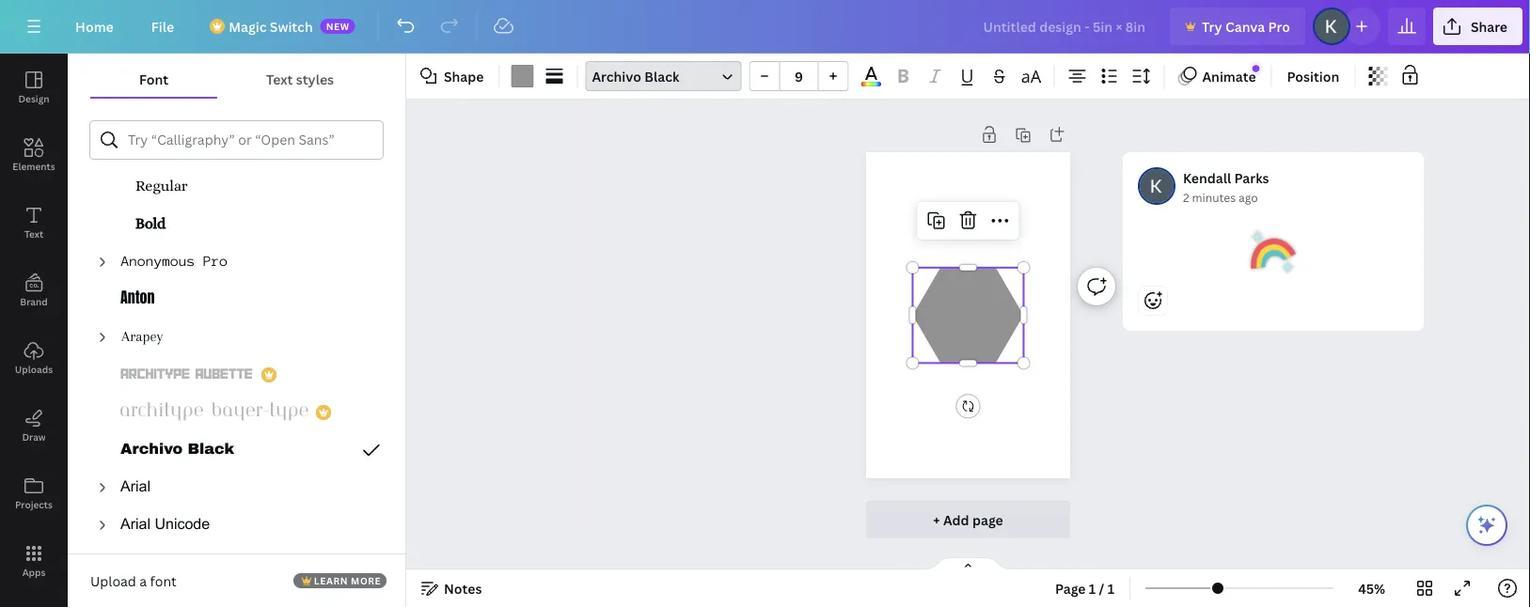 Task type: vqa. For each thing, say whether or not it's contained in the screenshot.
Main menu bar
yes



Task type: locate. For each thing, give the bounding box(es) containing it.
2
[[1183, 190, 1189, 205]]

file
[[151, 17, 174, 35]]

page
[[973, 511, 1003, 529]]

switch
[[270, 17, 313, 35]]

try
[[1202, 17, 1222, 35]]

learn
[[314, 575, 348, 587]]

position button
[[1280, 61, 1347, 91]]

1 right / on the bottom right of page
[[1108, 580, 1115, 598]]

black
[[645, 67, 679, 85]]

learn more button
[[293, 574, 387, 589]]

text up brand button
[[24, 228, 43, 240]]

design
[[18, 92, 49, 105]]

ago
[[1239, 190, 1258, 205]]

group
[[749, 61, 849, 91]]

brand button
[[0, 257, 68, 325]]

share
[[1471, 17, 1508, 35]]

kendall parks 2 minutes ago
[[1183, 169, 1269, 205]]

Design title text field
[[968, 8, 1163, 45]]

text for text styles
[[266, 70, 293, 88]]

shape
[[444, 67, 484, 85]]

pro
[[1268, 17, 1290, 35]]

add
[[943, 511, 969, 529]]

regular image
[[135, 176, 188, 198]]

1 horizontal spatial text
[[266, 70, 293, 88]]

arimo image
[[120, 552, 160, 575]]

0 horizontal spatial 1
[[1089, 580, 1096, 598]]

new
[[326, 20, 350, 32]]

text styles
[[266, 70, 334, 88]]

anton image
[[120, 289, 154, 311]]

arial unicode image
[[120, 515, 211, 537]]

#919191 image
[[511, 65, 534, 87]]

anonymous pro image
[[120, 251, 228, 274]]

bold image
[[135, 214, 167, 236]]

apps
[[22, 566, 45, 579]]

uploads button
[[0, 325, 68, 392]]

architype aubette image
[[120, 364, 254, 387]]

text inside side panel tab list
[[24, 228, 43, 240]]

apps button
[[0, 528, 68, 595]]

0 horizontal spatial text
[[24, 228, 43, 240]]

text left styles
[[266, 70, 293, 88]]

Try "Calligraphy" or "Open Sans" search field
[[128, 122, 371, 158]]

text styles button
[[217, 61, 383, 97]]

archivo
[[592, 67, 641, 85]]

projects button
[[0, 460, 68, 528]]

text button
[[0, 189, 68, 257]]

home link
[[60, 8, 129, 45]]

elements
[[12, 160, 55, 173]]

side panel tab list
[[0, 54, 68, 595]]

1 horizontal spatial 1
[[1108, 580, 1115, 598]]

canva assistant image
[[1476, 515, 1498, 537]]

#919191 image
[[511, 65, 534, 87]]

+ add page
[[933, 511, 1003, 529]]

canva
[[1226, 17, 1265, 35]]

more
[[351, 575, 381, 587]]

text
[[266, 70, 293, 88], [24, 228, 43, 240]]

arial image
[[120, 477, 150, 499]]

brand
[[20, 295, 48, 308]]

1 vertical spatial text
[[24, 228, 43, 240]]

1
[[1089, 580, 1096, 598], [1108, 580, 1115, 598]]

font
[[139, 70, 169, 88]]

/
[[1099, 580, 1105, 598]]

0 vertical spatial text
[[266, 70, 293, 88]]

1 left / on the bottom right of page
[[1089, 580, 1096, 598]]

expressing gratitude image
[[1251, 230, 1296, 275]]

try canva pro
[[1202, 17, 1290, 35]]



Task type: describe. For each thing, give the bounding box(es) containing it.
home
[[75, 17, 114, 35]]

upload a font
[[90, 572, 177, 590]]

arapey image
[[120, 326, 164, 349]]

new image
[[1253, 65, 1260, 72]]

page 1 / 1
[[1055, 580, 1115, 598]]

animate
[[1203, 67, 1256, 85]]

parks
[[1235, 169, 1269, 187]]

2 1 from the left
[[1108, 580, 1115, 598]]

a
[[139, 572, 147, 590]]

kendall
[[1183, 169, 1232, 187]]

draw button
[[0, 392, 68, 460]]

architype bayer-type image
[[120, 402, 309, 424]]

notes
[[444, 580, 482, 598]]

show pages image
[[923, 557, 1014, 572]]

45%
[[1358, 580, 1385, 598]]

page
[[1055, 580, 1086, 598]]

+
[[933, 511, 940, 529]]

shape button
[[414, 61, 491, 91]]

magic switch
[[229, 17, 313, 35]]

font
[[150, 572, 177, 590]]

archivo black button
[[585, 61, 742, 91]]

1 1 from the left
[[1089, 580, 1096, 598]]

magic
[[229, 17, 267, 35]]

share button
[[1433, 8, 1523, 45]]

draw
[[22, 431, 46, 443]]

notes button
[[414, 574, 490, 604]]

font button
[[90, 61, 217, 97]]

+ add page button
[[866, 501, 1070, 539]]

try canva pro button
[[1170, 8, 1305, 45]]

styles
[[296, 70, 334, 88]]

upload
[[90, 572, 136, 590]]

archivo black image
[[120, 439, 235, 462]]

file button
[[136, 8, 189, 45]]

animate button
[[1172, 61, 1264, 91]]

design button
[[0, 54, 68, 121]]

kendall parks list
[[1123, 152, 1432, 391]]

text for text
[[24, 228, 43, 240]]

projects
[[15, 499, 53, 511]]

45% button
[[1341, 574, 1402, 604]]

– – number field
[[786, 67, 812, 85]]

elements button
[[0, 121, 68, 189]]

main menu bar
[[0, 0, 1530, 54]]

uploads
[[15, 363, 53, 376]]

learn more
[[314, 575, 381, 587]]

archivo black
[[592, 67, 679, 85]]

position
[[1287, 67, 1340, 85]]

color range image
[[861, 82, 882, 87]]

minutes
[[1192, 190, 1236, 205]]



